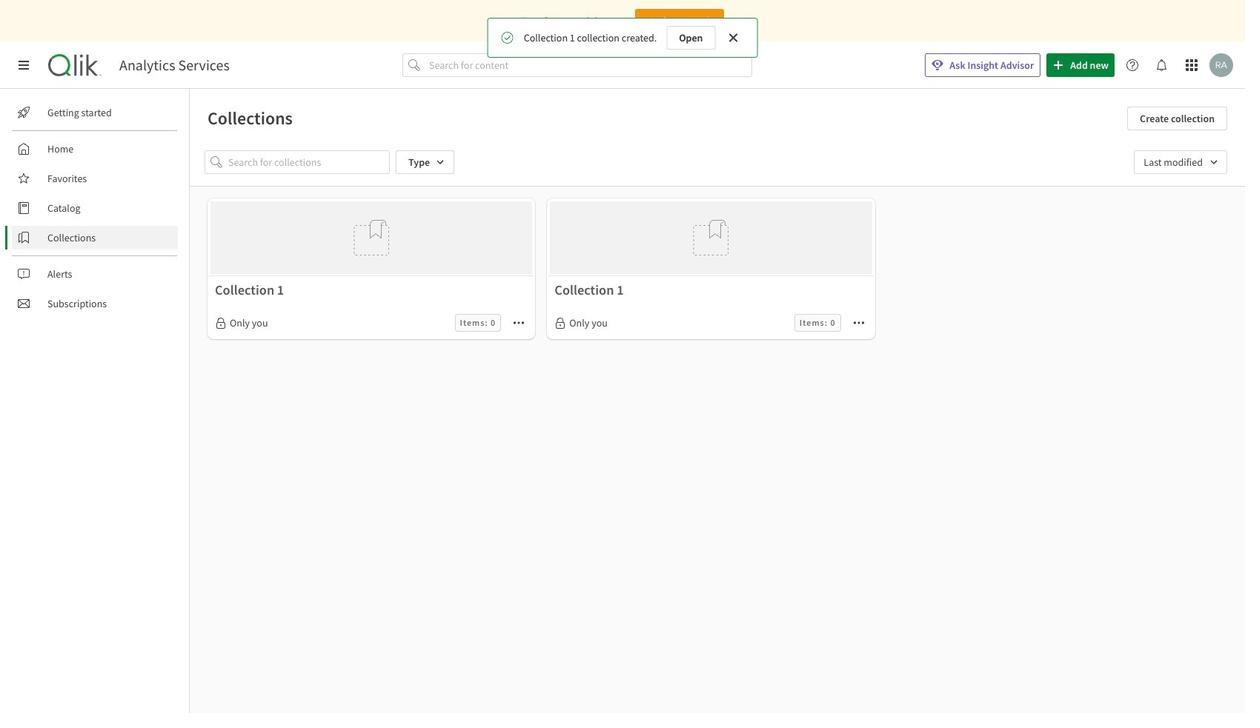 Task type: locate. For each thing, give the bounding box(es) containing it.
None field
[[1135, 151, 1228, 174]]

analytics services element
[[119, 56, 230, 74]]

Search for content text field
[[426, 53, 753, 77]]

navigation pane element
[[0, 95, 189, 322]]

none field inside filters region
[[1135, 151, 1228, 174]]

close sidebar menu image
[[18, 59, 30, 71]]

alert
[[488, 18, 758, 58]]



Task type: vqa. For each thing, say whether or not it's contained in the screenshot.
"days" on the left of the page
no



Task type: describe. For each thing, give the bounding box(es) containing it.
ruby anderson image
[[1210, 53, 1234, 77]]

filters region
[[190, 139, 1246, 186]]

more actions image
[[513, 318, 525, 329]]

Search for collections text field
[[228, 151, 390, 174]]



